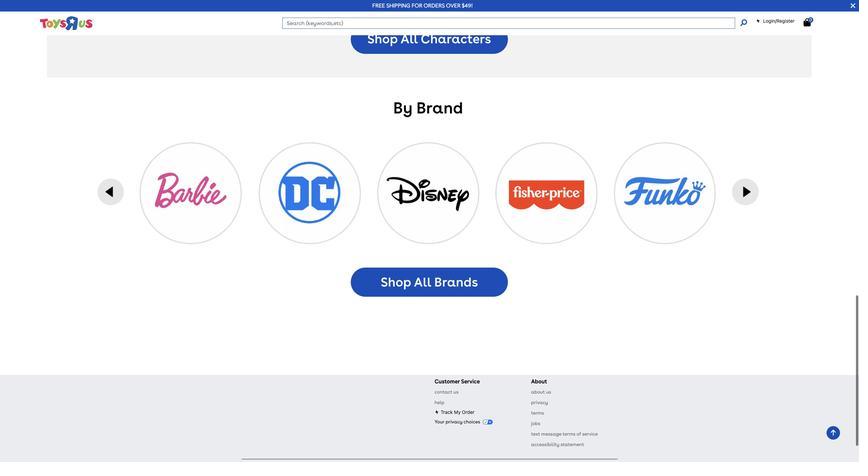 Task type: vqa. For each thing, say whether or not it's contained in the screenshot.
cost within This is the biggest and most expensive set that I have and was a little worried about the cost vs value. I can tell you that I have not been disappointed in the slightest. From the build itself to the unboxing and the exclusive owners content, the whole experience has been incredible and I can't wait for my next big build.
no



Task type: locate. For each thing, give the bounding box(es) containing it.
your
[[435, 419, 445, 425]]

1 horizontal spatial us
[[547, 389, 552, 395]]

login/register button
[[757, 18, 795, 24]]

accessibility statement link
[[532, 442, 585, 447]]

your privacy choices link
[[435, 419, 493, 425]]

over
[[446, 2, 461, 9]]

for
[[412, 2, 423, 9]]

track my order button
[[435, 409, 475, 415]]

text message terms of service
[[532, 431, 598, 437]]

help link
[[435, 400, 445, 405]]

text message terms of service link
[[532, 431, 598, 437]]

2 us from the left
[[547, 389, 552, 395]]

accessibility statement
[[532, 442, 585, 447]]

us down customer service
[[454, 389, 459, 395]]

choices
[[464, 419, 481, 425]]

of
[[577, 431, 582, 437]]

order
[[462, 409, 475, 415]]

about us
[[532, 389, 552, 395]]

jobs
[[532, 421, 541, 426]]

privacy
[[532, 400, 549, 405], [446, 419, 463, 425]]

contact
[[435, 389, 453, 395]]

0
[[810, 17, 813, 22]]

us for customer service
[[454, 389, 459, 395]]

1 us from the left
[[454, 389, 459, 395]]

your privacy choices
[[435, 419, 482, 425]]

terms
[[532, 410, 545, 416], [563, 431, 576, 437]]

Enter Keyword or Item No. search field
[[283, 18, 736, 29]]

1 vertical spatial terms
[[563, 431, 576, 437]]

1 horizontal spatial terms
[[563, 431, 576, 437]]

0 vertical spatial terms
[[532, 410, 545, 416]]

customer
[[435, 379, 460, 385]]

privacy down about us on the right of the page
[[532, 400, 549, 405]]

us for about
[[547, 389, 552, 395]]

0 horizontal spatial us
[[454, 389, 459, 395]]

None search field
[[283, 18, 747, 29]]

terms left of
[[563, 431, 576, 437]]

about us link
[[532, 389, 552, 395]]

terms up jobs
[[532, 410, 545, 416]]

service
[[583, 431, 598, 437]]

us
[[454, 389, 459, 395], [547, 389, 552, 395]]

0 horizontal spatial privacy
[[446, 419, 463, 425]]

my
[[454, 409, 461, 415]]

privacy down track my order button
[[446, 419, 463, 425]]

main content
[[0, 0, 860, 368]]

0 vertical spatial privacy
[[532, 400, 549, 405]]

1 vertical spatial privacy
[[446, 419, 463, 425]]

about
[[532, 389, 545, 395]]

0 horizontal spatial terms
[[532, 410, 545, 416]]

0 link
[[804, 17, 818, 27]]

us right about
[[547, 389, 552, 395]]

text
[[532, 431, 541, 437]]

close button image
[[851, 2, 856, 9]]

$49!
[[462, 2, 473, 9]]

track my order
[[441, 409, 475, 415]]



Task type: describe. For each thing, give the bounding box(es) containing it.
help
[[435, 400, 445, 405]]

privacy link
[[532, 400, 549, 405]]

shipping
[[387, 2, 411, 9]]

privacy inside "link"
[[446, 419, 463, 425]]

accessibility
[[532, 442, 560, 447]]

privacy choices icon image
[[483, 420, 493, 425]]

about
[[532, 379, 548, 385]]

shopping bag image
[[804, 18, 811, 26]]

terms link
[[532, 410, 545, 416]]

jobs link
[[532, 421, 541, 426]]

contact us link
[[435, 389, 459, 395]]

track
[[441, 409, 453, 415]]

free
[[373, 2, 385, 9]]

customer service
[[435, 379, 480, 385]]

login/register
[[764, 18, 795, 24]]

1 horizontal spatial privacy
[[532, 400, 549, 405]]

free shipping for orders over $49! link
[[373, 2, 473, 9]]

message
[[542, 431, 562, 437]]

toys r us image
[[39, 16, 94, 31]]

free shipping for orders over $49!
[[373, 2, 473, 9]]

contact us
[[435, 389, 459, 395]]

statement
[[561, 442, 585, 447]]

service
[[462, 379, 480, 385]]

orders
[[424, 2, 445, 9]]



